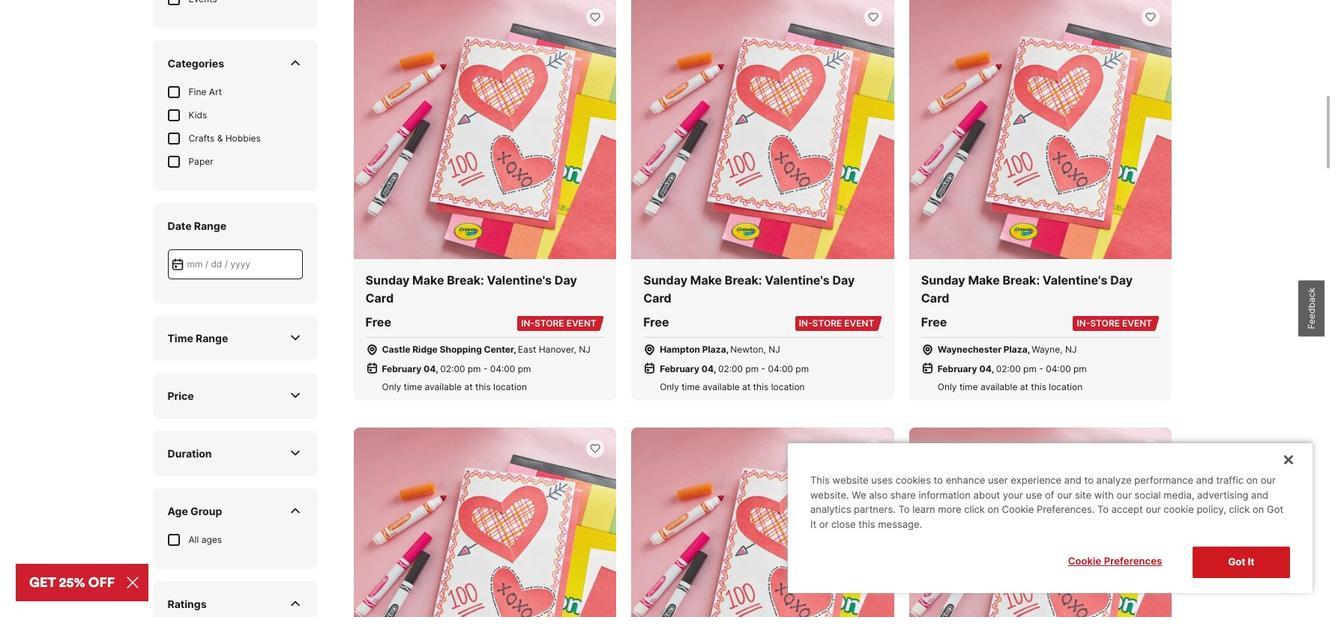 Task type: vqa. For each thing, say whether or not it's contained in the screenshot.


Task type: locate. For each thing, give the bounding box(es) containing it.
2 horizontal spatial break:
[[1003, 273, 1040, 288]]

2 horizontal spatial make
[[968, 273, 1000, 288]]

february 04 , 02:00 pm - 04:00 pm for center
[[382, 364, 531, 375]]

got up got it button at the right of the page
[[1267, 504, 1284, 516]]

- down wayne
[[1040, 364, 1044, 375]]

3 nj from the left
[[1066, 344, 1077, 355]]

make up hampton plaza , newton , nj
[[690, 273, 722, 288]]

day for waynechester plaza , wayne , nj
[[1111, 273, 1133, 288]]

february 04 , 02:00 pm - 04:00 pm down waynechester plaza , wayne , nj
[[938, 364, 1087, 375]]

break: up shopping at the bottom of page
[[447, 273, 484, 288]]

1 time from the left
[[404, 382, 422, 393]]

hanover
[[539, 344, 574, 355]]

1 04 from the left
[[424, 364, 436, 375]]

day
[[555, 273, 577, 288], [833, 273, 855, 288], [1111, 273, 1133, 288]]

1 horizontal spatial february 04 , 02:00 pm - 04:00 pm
[[660, 364, 809, 375]]

1 horizontal spatial card
[[644, 291, 672, 306]]

february down 'waynechester'
[[938, 364, 978, 375]]

this down the castle ridge shopping center , east hanover , nj
[[475, 382, 491, 393]]

1 free from the left
[[366, 315, 391, 330]]

04:00 for center
[[490, 364, 515, 375]]

of
[[1045, 490, 1055, 502]]

1 horizontal spatial valentine's
[[765, 273, 830, 288]]

available down hampton plaza , newton , nj
[[703, 382, 740, 393]]

paper
[[189, 156, 213, 167]]

0 horizontal spatial day
[[555, 273, 577, 288]]

in-
[[521, 318, 535, 329], [799, 318, 813, 329], [1077, 318, 1091, 329]]

date range
[[168, 220, 226, 232]]

0 horizontal spatial february 04 , 02:00 pm - 04:00 pm
[[382, 364, 531, 375]]

0 horizontal spatial 04
[[424, 364, 436, 375]]

3 store from the left
[[1091, 318, 1120, 329]]

2 horizontal spatial sunday
[[921, 273, 966, 288]]

february for hampton
[[660, 364, 700, 375]]

available for castle
[[425, 382, 462, 393]]

2 time from the left
[[682, 382, 700, 393]]

3 break: from the left
[[1003, 273, 1040, 288]]

available down shopping at the bottom of page
[[425, 382, 462, 393]]

3 04:00 from the left
[[1046, 364, 1071, 375]]

time down 'waynechester'
[[960, 382, 978, 393]]

click
[[964, 504, 985, 516], [1230, 504, 1250, 516]]

1 store from the left
[[535, 318, 564, 329]]

2 horizontal spatial 04
[[980, 364, 992, 375]]

0 horizontal spatial break:
[[447, 273, 484, 288]]

at down shopping at the bottom of page
[[465, 382, 473, 393]]

east
[[518, 344, 536, 355]]

2 horizontal spatial only
[[938, 382, 957, 393]]

sunday make break: valentine's day card up shopping at the bottom of page
[[366, 273, 577, 306]]

got
[[1267, 504, 1284, 516], [1229, 557, 1246, 569]]

0 horizontal spatial 04:00
[[490, 364, 515, 375]]

0 horizontal spatial click
[[964, 504, 985, 516]]

make for hampton
[[690, 273, 722, 288]]

store
[[535, 318, 564, 329], [813, 318, 842, 329], [1091, 318, 1120, 329]]

crafts
[[189, 133, 215, 144]]

1 horizontal spatial got
[[1267, 504, 1284, 516]]

heart image
[[868, 12, 880, 24]]

1 horizontal spatial day
[[833, 273, 855, 288]]

04 down the ridge
[[424, 364, 436, 375]]

1 - from the left
[[484, 364, 488, 375]]

to down the share
[[899, 504, 910, 516]]

about
[[974, 490, 1000, 502]]

break: for newton
[[725, 273, 762, 288]]

2 horizontal spatial at
[[1020, 382, 1029, 393]]

and
[[1065, 475, 1082, 487], [1197, 475, 1214, 487], [1252, 490, 1269, 502]]

2 sunday make break: valentine's day card from the left
[[644, 273, 855, 306]]

duration
[[168, 447, 212, 460]]

3 valentine's from the left
[[1043, 273, 1108, 288]]

1 make from the left
[[413, 273, 444, 288]]

3 sunday from the left
[[921, 273, 966, 288]]

1 only from the left
[[382, 382, 401, 393]]

3 only from the left
[[938, 382, 957, 393]]

0 horizontal spatial valentine's
[[487, 273, 552, 288]]

store for hampton plaza , newton , nj
[[813, 318, 842, 329]]

february 04 , 02:00 pm - 04:00 pm down shopping at the bottom of page
[[382, 364, 531, 375]]

our
[[1261, 475, 1276, 487], [1058, 490, 1073, 502], [1117, 490, 1132, 502], [1146, 504, 1161, 516]]

2 plaza from the left
[[1004, 344, 1028, 355]]

3 february from the left
[[938, 364, 978, 375]]

0 vertical spatial it
[[811, 519, 817, 531]]

04:00
[[490, 364, 515, 375], [768, 364, 793, 375], [1046, 364, 1071, 375]]

1 horizontal spatial sunday
[[644, 273, 688, 288]]

- down the castle ridge shopping center , east hanover , nj
[[484, 364, 488, 375]]

only for hampton
[[660, 382, 679, 393]]

at for center
[[465, 382, 473, 393]]

04 for hampton
[[702, 364, 714, 375]]

3 sunday make break: valentine's day card from the left
[[921, 273, 1133, 306]]

0 horizontal spatial free
[[366, 315, 391, 330]]

1 horizontal spatial -
[[762, 364, 766, 375]]

2 horizontal spatial nj
[[1066, 344, 1077, 355]]

3 02:00 from the left
[[996, 364, 1021, 375]]

1 vertical spatial cookie
[[1068, 556, 1102, 568]]

february 04 , 02:00 pm - 04:00 pm
[[382, 364, 531, 375], [660, 364, 809, 375], [938, 364, 1087, 375]]

we
[[852, 490, 867, 502]]

only down "hampton"
[[660, 382, 679, 393]]

tabler image for categories
[[288, 56, 303, 71]]

1 sunday from the left
[[366, 273, 410, 288]]

and up advertising on the right bottom of the page
[[1197, 475, 1214, 487]]

0 horizontal spatial to
[[934, 475, 943, 487]]

categories
[[168, 57, 224, 70]]

it
[[811, 519, 817, 531], [1248, 557, 1255, 569]]

2 only from the left
[[660, 382, 679, 393]]

2 horizontal spatial in-store event
[[1077, 318, 1153, 329]]

2 horizontal spatial day
[[1111, 273, 1133, 288]]

1 horizontal spatial nj
[[769, 344, 781, 355]]

3 - from the left
[[1040, 364, 1044, 375]]

0 horizontal spatial at
[[465, 382, 473, 393]]

1 horizontal spatial only
[[660, 382, 679, 393]]

02:00 for newton
[[718, 364, 743, 375]]

02:00 down hampton plaza , newton , nj
[[718, 364, 743, 375]]

1 vertical spatial got
[[1229, 557, 1246, 569]]

02:00 down shopping at the bottom of page
[[440, 364, 465, 375]]

2 horizontal spatial location
[[1049, 382, 1083, 393]]

2 tabler image from the top
[[288, 331, 303, 346]]

february 04 , 02:00 pm - 04:00 pm for newton
[[660, 364, 809, 375]]

2 make from the left
[[690, 273, 722, 288]]

2 valentine's from the left
[[765, 273, 830, 288]]

4 pm from the left
[[796, 364, 809, 375]]

04
[[424, 364, 436, 375], [702, 364, 714, 375], [980, 364, 992, 375]]

valentine's
[[487, 273, 552, 288], [765, 273, 830, 288], [1043, 273, 1108, 288]]

tabler image for duration
[[288, 446, 303, 461]]

1 horizontal spatial in-
[[799, 318, 813, 329]]

at down waynechester plaza , wayne , nj
[[1020, 382, 1029, 393]]

at down newton at the bottom
[[742, 382, 751, 393]]

sunday make break: valentine's day card up wayne
[[921, 273, 1133, 306]]

group
[[191, 505, 222, 518]]

and up site on the right
[[1065, 475, 1082, 487]]

2 in-store event from the left
[[799, 318, 875, 329]]

only for castle
[[382, 382, 401, 393]]

learn
[[913, 504, 936, 516]]

2 in- from the left
[[799, 318, 813, 329]]

to
[[934, 475, 943, 487], [1085, 475, 1094, 487]]

0 horizontal spatial in-store event
[[521, 318, 597, 329]]

only time available at this location
[[382, 382, 527, 393], [660, 382, 805, 393], [938, 382, 1083, 393]]

2 horizontal spatial in-
[[1077, 318, 1091, 329]]

analytics
[[811, 504, 851, 516]]

free up 'waynechester'
[[921, 315, 947, 330]]

3 at from the left
[[1020, 382, 1029, 393]]

sunday up castle
[[366, 273, 410, 288]]

1 only time available at this location from the left
[[382, 382, 527, 393]]

february down "hampton"
[[660, 364, 700, 375]]

1 vertical spatial it
[[1248, 557, 1255, 569]]

nj for waynechester
[[1066, 344, 1077, 355]]

0 horizontal spatial available
[[425, 382, 462, 393]]

heart image for castle ridge shopping center , east hanover , nj
[[590, 12, 602, 24]]

2 card from the left
[[644, 291, 672, 306]]

cookie down your
[[1002, 504, 1034, 516]]

free up "hampton"
[[644, 315, 669, 330]]

0 horizontal spatial in-
[[521, 318, 535, 329]]

click down about
[[964, 504, 985, 516]]

1 day from the left
[[555, 273, 577, 288]]

0 horizontal spatial time
[[404, 382, 422, 393]]

2 free from the left
[[644, 315, 669, 330]]

to down 'with' on the bottom of page
[[1098, 504, 1109, 516]]

0 horizontal spatial sunday make break: valentine's day card
[[366, 273, 577, 306]]

waynechester
[[938, 344, 1002, 355]]

0 horizontal spatial got
[[1229, 557, 1246, 569]]

0 horizontal spatial event
[[567, 318, 597, 329]]

2 break: from the left
[[725, 273, 762, 288]]

2 available from the left
[[703, 382, 740, 393]]

only time available at this location down shopping at the bottom of page
[[382, 382, 527, 393]]

our up accept
[[1117, 490, 1132, 502]]

2 nj from the left
[[769, 344, 781, 355]]

2 to from the left
[[1085, 475, 1094, 487]]

2 horizontal spatial february 04 , 02:00 pm - 04:00 pm
[[938, 364, 1087, 375]]

to
[[899, 504, 910, 516], [1098, 504, 1109, 516]]

3 february 04 , 02:00 pm - 04:00 pm from the left
[[938, 364, 1087, 375]]

2 horizontal spatial card
[[921, 291, 950, 306]]

2 only time available at this location from the left
[[660, 382, 805, 393]]

2 store from the left
[[813, 318, 842, 329]]

february down castle
[[382, 364, 422, 375]]

website
[[833, 475, 869, 487]]

2 - from the left
[[762, 364, 766, 375]]

time for castle
[[404, 382, 422, 393]]

tabler image for time range
[[288, 331, 303, 346]]

2 february from the left
[[660, 364, 700, 375]]

free for castle
[[366, 315, 391, 330]]

0 horizontal spatial only time available at this location
[[382, 382, 527, 393]]

1 valentine's from the left
[[487, 273, 552, 288]]

04 down 'waynechester'
[[980, 364, 992, 375]]

0 horizontal spatial to
[[899, 504, 910, 516]]

1 horizontal spatial event
[[845, 318, 875, 329]]

ages
[[201, 534, 222, 546]]

to up information
[[934, 475, 943, 487]]

make up the ridge
[[413, 273, 444, 288]]

0 horizontal spatial 02:00
[[440, 364, 465, 375]]

1 horizontal spatial to
[[1098, 504, 1109, 516]]

0 horizontal spatial -
[[484, 364, 488, 375]]

on right traffic at the right bottom of page
[[1247, 475, 1258, 487]]

,
[[514, 344, 517, 355], [574, 344, 577, 355], [726, 344, 729, 355], [764, 344, 766, 355], [1028, 344, 1031, 355], [1061, 344, 1063, 355], [436, 364, 438, 375], [714, 364, 716, 375], [992, 364, 994, 375]]

nj
[[579, 344, 591, 355], [769, 344, 781, 355], [1066, 344, 1077, 355]]

tabler image
[[288, 56, 303, 71], [288, 331, 303, 346], [288, 389, 303, 404], [288, 446, 303, 461], [288, 597, 303, 612]]

free for waynechester
[[921, 315, 947, 330]]

1 horizontal spatial store
[[813, 318, 842, 329]]

sunday make break: valentine's day card up newton at the bottom
[[644, 273, 855, 306]]

sunday make break: valentine's day card
[[366, 273, 577, 306], [644, 273, 855, 306], [921, 273, 1133, 306]]

04 down hampton plaza , newton , nj
[[702, 364, 714, 375]]

2 02:00 from the left
[[718, 364, 743, 375]]

performance
[[1135, 475, 1194, 487]]

sunday for castle ridge shopping center , east hanover , nj
[[366, 273, 410, 288]]

sunday up 'waynechester'
[[921, 273, 966, 288]]

1 pm from the left
[[468, 364, 481, 375]]

1 tabler image from the top
[[288, 56, 303, 71]]

our right traffic at the right bottom of page
[[1261, 475, 1276, 487]]

2 day from the left
[[833, 273, 855, 288]]

uses
[[872, 475, 893, 487]]

1 horizontal spatial available
[[703, 382, 740, 393]]

1 plaza from the left
[[703, 344, 726, 355]]

february 04 , 02:00 pm - 04:00 pm down newton at the bottom
[[660, 364, 809, 375]]

- down newton at the bottom
[[762, 364, 766, 375]]

free
[[366, 315, 391, 330], [644, 315, 669, 330], [921, 315, 947, 330]]

on down about
[[988, 504, 1000, 516]]

break: up newton at the bottom
[[725, 273, 762, 288]]

04:00 for newton
[[768, 364, 793, 375]]

your
[[1003, 490, 1024, 502]]

1 available from the left
[[425, 382, 462, 393]]

this for wayne
[[1031, 382, 1047, 393]]

only time available at this location for newton
[[660, 382, 805, 393]]

1 nj from the left
[[579, 344, 591, 355]]

2 horizontal spatial 04:00
[[1046, 364, 1071, 375]]

-
[[484, 364, 488, 375], [762, 364, 766, 375], [1040, 364, 1044, 375]]

3 make from the left
[[968, 273, 1000, 288]]

0 horizontal spatial only
[[382, 382, 401, 393]]

plaza
[[703, 344, 726, 355], [1004, 344, 1028, 355]]

only time available at this location down hampton plaza , newton , nj
[[660, 382, 805, 393]]

4 tabler image from the top
[[288, 446, 303, 461]]

1 horizontal spatial 04
[[702, 364, 714, 375]]

04:00 down the center
[[490, 364, 515, 375]]

2 sunday from the left
[[644, 273, 688, 288]]

this for newton
[[753, 382, 769, 393]]

1 horizontal spatial and
[[1197, 475, 1214, 487]]

time down the ridge
[[404, 382, 422, 393]]

3 tabler image from the top
[[288, 389, 303, 404]]

2 click from the left
[[1230, 504, 1250, 516]]

valentine's for newton
[[765, 273, 830, 288]]

break: up waynechester plaza , wayne , nj
[[1003, 273, 1040, 288]]

3 available from the left
[[981, 382, 1018, 393]]

ridge
[[413, 344, 438, 355]]

1 horizontal spatial time
[[682, 382, 700, 393]]

to up site on the right
[[1085, 475, 1094, 487]]

3 event from the left
[[1123, 318, 1153, 329]]

2 horizontal spatial february
[[938, 364, 978, 375]]

1 vertical spatial range
[[196, 332, 228, 345]]

0 horizontal spatial february
[[382, 364, 422, 375]]

2 horizontal spatial only time available at this location
[[938, 382, 1083, 393]]

fine
[[189, 86, 207, 97]]

cookie left 'preferences'
[[1068, 556, 1102, 568]]

sunday
[[366, 273, 410, 288], [644, 273, 688, 288], [921, 273, 966, 288]]

time
[[404, 382, 422, 393], [682, 382, 700, 393], [960, 382, 978, 393]]

1 at from the left
[[465, 382, 473, 393]]

only down 'waynechester'
[[938, 382, 957, 393]]

1 horizontal spatial plaza
[[1004, 344, 1028, 355]]

- for newton
[[762, 364, 766, 375]]

2 horizontal spatial free
[[921, 315, 947, 330]]

cookie
[[1164, 504, 1194, 516]]

3 card from the left
[[921, 291, 950, 306]]

make up 'waynechester'
[[968, 273, 1000, 288]]

1 horizontal spatial it
[[1248, 557, 1255, 569]]

0 horizontal spatial it
[[811, 519, 817, 531]]

event for castle ridge shopping center , east hanover , nj
[[567, 318, 597, 329]]

04:00 down wayne
[[1046, 364, 1071, 375]]

at
[[465, 382, 473, 393], [742, 382, 751, 393], [1020, 382, 1029, 393]]

enhance
[[946, 475, 986, 487]]

in-store event for castle ridge shopping center , east hanover , nj
[[521, 318, 597, 329]]

only time available at this location down waynechester plaza , wayne , nj
[[938, 382, 1083, 393]]

1 horizontal spatial february
[[660, 364, 700, 375]]

analyze
[[1097, 475, 1132, 487]]

0 horizontal spatial plaza
[[703, 344, 726, 355]]

0 vertical spatial got
[[1267, 504, 1284, 516]]

3 free from the left
[[921, 315, 947, 330]]

0 horizontal spatial make
[[413, 273, 444, 288]]

1 horizontal spatial click
[[1230, 504, 1250, 516]]

1 horizontal spatial break:
[[725, 273, 762, 288]]

3 in-store event from the left
[[1077, 318, 1153, 329]]

february 04 , 02:00 pm - 04:00 pm for wayne
[[938, 364, 1087, 375]]

2 04 from the left
[[702, 364, 714, 375]]

1 horizontal spatial sunday make break: valentine's day card
[[644, 273, 855, 306]]

this down wayne
[[1031, 382, 1047, 393]]

range right time
[[196, 332, 228, 345]]

2 horizontal spatial -
[[1040, 364, 1044, 375]]

0 horizontal spatial cookie
[[1002, 504, 1034, 516]]

time down "hampton"
[[682, 382, 700, 393]]

click down advertising on the right bottom of the page
[[1230, 504, 1250, 516]]

2 horizontal spatial valentine's
[[1043, 273, 1108, 288]]

in- for east hanover
[[521, 318, 535, 329]]

got down advertising on the right bottom of the page
[[1229, 557, 1246, 569]]

2 horizontal spatial 02:00
[[996, 364, 1021, 375]]

make
[[413, 273, 444, 288], [690, 273, 722, 288], [968, 273, 1000, 288]]

price
[[168, 390, 194, 402]]

hobbies
[[226, 133, 261, 144]]

and right advertising on the right bottom of the page
[[1252, 490, 1269, 502]]

02:00 for wayne
[[996, 364, 1021, 375]]

nj right wayne
[[1066, 344, 1077, 355]]

2 horizontal spatial time
[[960, 382, 978, 393]]

available down waynechester plaza , wayne , nj
[[981, 382, 1018, 393]]

this inside the "this website uses cookies to enhance user experience and to analyze performance and traffic on our website. we also share information about your use of our site with our social media, advertising and analytics partners. to learn more click on cookie preferences. to accept our cookie policy, click on got it or close this message."
[[859, 519, 876, 531]]

0 horizontal spatial store
[[535, 318, 564, 329]]

card up 'waynechester'
[[921, 291, 950, 306]]

1 in- from the left
[[521, 318, 535, 329]]

5 tabler image from the top
[[288, 597, 303, 612]]

3 day from the left
[[1111, 273, 1133, 288]]

in-store event
[[521, 318, 597, 329], [799, 318, 875, 329], [1077, 318, 1153, 329]]

2 event from the left
[[845, 318, 875, 329]]

3 only time available at this location from the left
[[938, 382, 1083, 393]]

3 in- from the left
[[1077, 318, 1091, 329]]

media,
[[1164, 490, 1195, 502]]

sunday up "hampton"
[[644, 273, 688, 288]]

3 time from the left
[[960, 382, 978, 393]]

plaza left wayne
[[1004, 344, 1028, 355]]

castle ridge shopping center , east hanover , nj
[[382, 344, 591, 355]]

2 at from the left
[[742, 382, 751, 393]]

sunday make break: valentine's day card image
[[354, 0, 617, 259], [632, 0, 895, 259], [909, 0, 1172, 259], [354, 428, 617, 618], [632, 428, 895, 618], [909, 428, 1172, 618]]

plaza left newton at the bottom
[[703, 344, 726, 355]]

1 card from the left
[[366, 291, 394, 306]]

this down the partners.
[[859, 519, 876, 531]]

1 february from the left
[[382, 364, 422, 375]]

user
[[988, 475, 1008, 487]]

2 pm from the left
[[518, 364, 531, 375]]

available
[[425, 382, 462, 393], [703, 382, 740, 393], [981, 382, 1018, 393]]

0 horizontal spatial location
[[493, 382, 527, 393]]

2 horizontal spatial sunday make break: valentine's day card
[[921, 273, 1133, 306]]

nj right hanover
[[579, 344, 591, 355]]

02:00 down waynechester plaza , wayne , nj
[[996, 364, 1021, 375]]

sunday make break: valentine's day card for wayne
[[921, 273, 1133, 306]]

2 february 04 , 02:00 pm - 04:00 pm from the left
[[660, 364, 809, 375]]

it left 'or' on the bottom
[[811, 519, 817, 531]]

with
[[1095, 490, 1114, 502]]

1 horizontal spatial free
[[644, 315, 669, 330]]

1 02:00 from the left
[[440, 364, 465, 375]]

crafts & hobbies
[[189, 133, 261, 144]]

1 sunday make break: valentine's day card from the left
[[366, 273, 577, 306]]

2 horizontal spatial event
[[1123, 318, 1153, 329]]

in- for newton
[[799, 318, 813, 329]]

only
[[382, 382, 401, 393], [660, 382, 679, 393], [938, 382, 957, 393]]

at for newton
[[742, 382, 751, 393]]

2 horizontal spatial available
[[981, 382, 1018, 393]]

1 location from the left
[[493, 382, 527, 393]]

store for waynechester plaza , wayne , nj
[[1091, 318, 1120, 329]]

1 horizontal spatial 02:00
[[718, 364, 743, 375]]

3 location from the left
[[1049, 382, 1083, 393]]

all ages
[[189, 534, 222, 546]]

center
[[484, 344, 514, 355]]

1 horizontal spatial to
[[1085, 475, 1094, 487]]

2 location from the left
[[771, 382, 805, 393]]

1 horizontal spatial 04:00
[[768, 364, 793, 375]]

1 in-store event from the left
[[521, 318, 597, 329]]

1 horizontal spatial cookie
[[1068, 556, 1102, 568]]

it down advertising on the right bottom of the page
[[1248, 557, 1255, 569]]

0 horizontal spatial sunday
[[366, 273, 410, 288]]

in-store event for hampton plaza , newton , nj
[[799, 318, 875, 329]]

range right 'date'
[[194, 220, 226, 232]]

waynechester plaza , wayne , nj
[[938, 344, 1077, 355]]

04:00 down hampton plaza , newton , nj
[[768, 364, 793, 375]]

3 04 from the left
[[980, 364, 992, 375]]

1 04:00 from the left
[[490, 364, 515, 375]]

at for wayne
[[1020, 382, 1029, 393]]

2 horizontal spatial store
[[1091, 318, 1120, 329]]

04 for waynechester
[[980, 364, 992, 375]]

time for hampton
[[682, 382, 700, 393]]

0 horizontal spatial nj
[[579, 344, 591, 355]]

february for castle
[[382, 364, 422, 375]]

1 horizontal spatial only time available at this location
[[660, 382, 805, 393]]

free up castle
[[366, 315, 391, 330]]

1 horizontal spatial make
[[690, 273, 722, 288]]

1 event from the left
[[567, 318, 597, 329]]

location
[[493, 382, 527, 393], [771, 382, 805, 393], [1049, 382, 1083, 393]]

nj right newton at the bottom
[[769, 344, 781, 355]]

card up castle
[[366, 291, 394, 306]]

card up "hampton"
[[644, 291, 672, 306]]

card for waynechester
[[921, 291, 950, 306]]

heart image
[[590, 12, 602, 24], [1145, 12, 1157, 24], [590, 443, 602, 455]]

tabler image for price
[[288, 389, 303, 404]]

0 vertical spatial range
[[194, 220, 226, 232]]

this down newton at the bottom
[[753, 382, 769, 393]]

1 horizontal spatial in-store event
[[799, 318, 875, 329]]

1 february 04 , 02:00 pm - 04:00 pm from the left
[[382, 364, 531, 375]]

1 horizontal spatial at
[[742, 382, 751, 393]]

1 horizontal spatial location
[[771, 382, 805, 393]]

break:
[[447, 273, 484, 288], [725, 273, 762, 288], [1003, 273, 1040, 288]]

this
[[475, 382, 491, 393], [753, 382, 769, 393], [1031, 382, 1047, 393], [859, 519, 876, 531]]

only down castle
[[382, 382, 401, 393]]

2 04:00 from the left
[[768, 364, 793, 375]]

0 vertical spatial cookie
[[1002, 504, 1034, 516]]

1 break: from the left
[[447, 273, 484, 288]]

0 horizontal spatial card
[[366, 291, 394, 306]]



Task type: describe. For each thing, give the bounding box(es) containing it.
event for hampton plaza , newton , nj
[[845, 318, 875, 329]]

date
[[168, 220, 192, 232]]

sunday for hampton plaza , newton , nj
[[644, 273, 688, 288]]

range for date range
[[194, 220, 226, 232]]

6 pm from the left
[[1074, 364, 1087, 375]]

event for waynechester plaza , wayne , nj
[[1123, 318, 1153, 329]]

location for center
[[493, 382, 527, 393]]

cookie inside the "this website uses cookies to enhance user experience and to analyze performance and traffic on our website. we also share information about your use of our site with our social media, advertising and analytics partners. to learn more click on cookie preferences. to accept our cookie policy, click on got it or close this message."
[[1002, 504, 1034, 516]]

tabler image for ratings
[[288, 597, 303, 612]]

day for hampton plaza , newton , nj
[[833, 273, 855, 288]]

2 to from the left
[[1098, 504, 1109, 516]]

cookie preferences button
[[1050, 548, 1181, 577]]

wayne
[[1032, 344, 1061, 355]]

- for wayne
[[1040, 364, 1044, 375]]

got inside the "this website uses cookies to enhance user experience and to analyze performance and traffic on our website. we also share information about your use of our site with our social media, advertising and analytics partners. to learn more click on cookie preferences. to accept our cookie policy, click on got it or close this message."
[[1267, 504, 1284, 516]]

got it
[[1229, 557, 1255, 569]]

make for waynechester
[[968, 273, 1000, 288]]

advertising
[[1198, 490, 1249, 502]]

04 for castle
[[424, 364, 436, 375]]

kids
[[189, 109, 207, 121]]

range for time range
[[196, 332, 228, 345]]

close
[[832, 519, 856, 531]]

04:00 for wayne
[[1046, 364, 1071, 375]]

time
[[168, 332, 193, 345]]

experience
[[1011, 475, 1062, 487]]

mm / dd / yyyy text field
[[168, 250, 303, 280]]

&
[[217, 133, 223, 144]]

accept
[[1112, 504, 1143, 516]]

it inside the "this website uses cookies to enhance user experience and to analyze performance and traffic on our website. we also share information about your use of our site with our social media, advertising and analytics partners. to learn more click on cookie preferences. to accept our cookie policy, click on got it or close this message."
[[811, 519, 817, 531]]

our down social
[[1146, 504, 1161, 516]]

traffic
[[1217, 475, 1244, 487]]

all
[[189, 534, 199, 546]]

fine art
[[189, 86, 222, 97]]

hampton
[[660, 344, 700, 355]]

share
[[891, 490, 916, 502]]

free for hampton
[[644, 315, 669, 330]]

site
[[1075, 490, 1092, 502]]

this website uses cookies to enhance user experience and to analyze performance and traffic on our website. we also share information about your use of our site with our social media, advertising and analytics partners. to learn more click on cookie preferences. to accept our cookie policy, click on got it or close this message.
[[811, 475, 1284, 531]]

nj for hampton
[[769, 344, 781, 355]]

plaza for waynechester plaza
[[1004, 344, 1028, 355]]

website.
[[811, 490, 849, 502]]

message.
[[878, 519, 923, 531]]

castle
[[382, 344, 411, 355]]

got it button
[[1193, 548, 1291, 579]]

time for waynechester
[[960, 382, 978, 393]]

store for castle ridge shopping center , east hanover , nj
[[535, 318, 564, 329]]

partners.
[[854, 504, 896, 516]]

newton
[[731, 344, 764, 355]]

make for castle
[[413, 273, 444, 288]]

card for castle
[[366, 291, 394, 306]]

1 to from the left
[[899, 504, 910, 516]]

got inside button
[[1229, 557, 1246, 569]]

location for wayne
[[1049, 382, 1083, 393]]

more
[[938, 504, 962, 516]]

this
[[811, 475, 830, 487]]

location for newton
[[771, 382, 805, 393]]

available for hampton
[[703, 382, 740, 393]]

1 to from the left
[[934, 475, 943, 487]]

time range
[[168, 332, 228, 345]]

in-store event for waynechester plaza , wayne , nj
[[1077, 318, 1153, 329]]

1 click from the left
[[964, 504, 985, 516]]

our up preferences.
[[1058, 490, 1073, 502]]

ratings
[[168, 598, 207, 611]]

cookie preferences
[[1068, 556, 1163, 568]]

- for center
[[484, 364, 488, 375]]

this for center
[[475, 382, 491, 393]]

art
[[209, 86, 222, 97]]

preferences.
[[1037, 504, 1095, 516]]

day for castle ridge shopping center , east hanover , nj
[[555, 273, 577, 288]]

available for waynechester
[[981, 382, 1018, 393]]

only time available at this location for wayne
[[938, 382, 1083, 393]]

age
[[168, 505, 188, 518]]

information
[[919, 490, 971, 502]]

hampton plaza , newton , nj
[[660, 344, 781, 355]]

policy,
[[1197, 504, 1227, 516]]

break: for center
[[447, 273, 484, 288]]

break: for wayne
[[1003, 273, 1040, 288]]

age group
[[168, 505, 222, 518]]

5 pm from the left
[[1024, 364, 1037, 375]]

use
[[1026, 490, 1043, 502]]

it inside button
[[1248, 557, 1255, 569]]

cookies
[[896, 475, 931, 487]]

card for hampton
[[644, 291, 672, 306]]

only for waynechester
[[938, 382, 957, 393]]

heart image for waynechester plaza , wayne , nj
[[1145, 12, 1157, 24]]

on right policy,
[[1253, 504, 1265, 516]]

plaza for hampton plaza
[[703, 344, 726, 355]]

social
[[1135, 490, 1161, 502]]

also
[[869, 490, 888, 502]]

only time available at this location for center
[[382, 382, 527, 393]]

shopping
[[440, 344, 482, 355]]

february for waynechester
[[938, 364, 978, 375]]

02:00 for center
[[440, 364, 465, 375]]

or
[[820, 519, 829, 531]]

0 horizontal spatial and
[[1065, 475, 1082, 487]]

sunday for waynechester plaza , wayne , nj
[[921, 273, 966, 288]]

sunday make break: valentine's day card for center
[[366, 273, 577, 306]]

tabler image
[[288, 504, 303, 519]]

valentine's for wayne
[[1043, 273, 1108, 288]]

2 horizontal spatial and
[[1252, 490, 1269, 502]]

cookie inside button
[[1068, 556, 1102, 568]]

sunday make break: valentine's day card for newton
[[644, 273, 855, 306]]

3 pm from the left
[[746, 364, 759, 375]]

in- for wayne
[[1077, 318, 1091, 329]]

valentine's for east hanover
[[487, 273, 552, 288]]

preferences
[[1104, 556, 1163, 568]]



